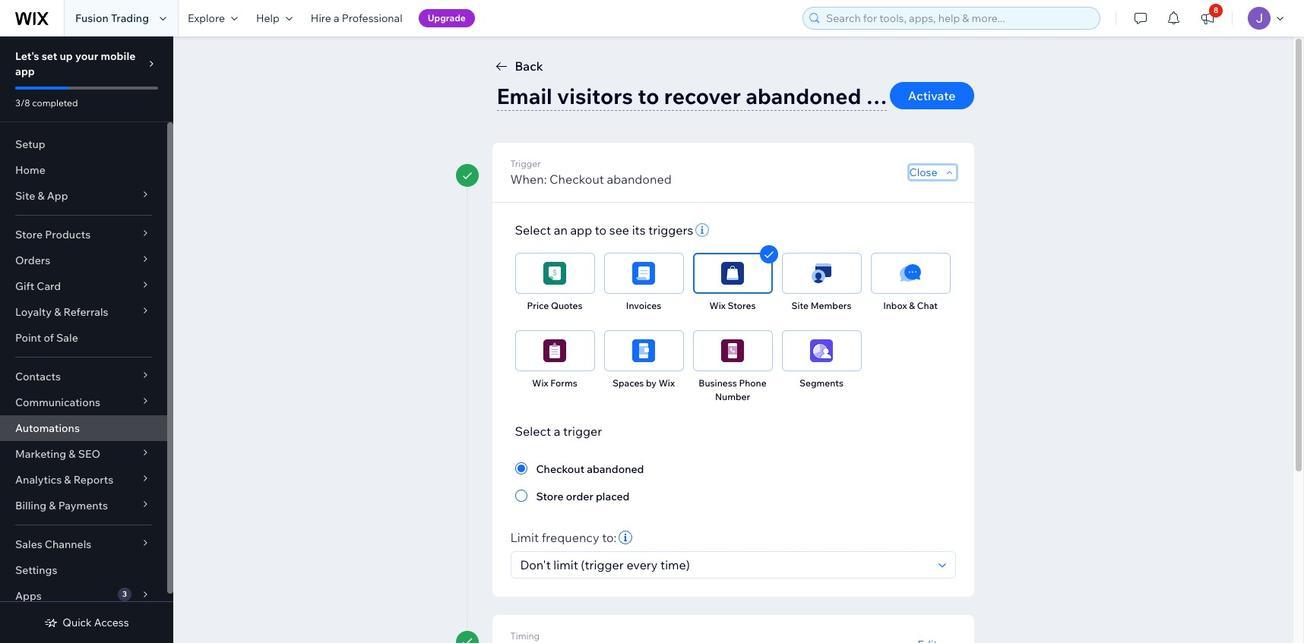 Task type: locate. For each thing, give the bounding box(es) containing it.
category image up wix forms
[[543, 340, 566, 363]]

icon image up site members
[[810, 262, 833, 285]]

store left "order"
[[536, 490, 564, 504]]

& left 'app'
[[38, 189, 45, 203]]

store
[[15, 228, 43, 242], [536, 490, 564, 504]]

wix
[[710, 300, 726, 312], [532, 378, 548, 389], [659, 378, 675, 389]]

0 vertical spatial to
[[638, 83, 659, 109]]

to:
[[602, 531, 617, 546]]

site left members
[[792, 300, 809, 312]]

checkout right when:
[[550, 172, 604, 187]]

store inside dropdown button
[[15, 228, 43, 242]]

access
[[94, 616, 129, 630]]

home link
[[0, 157, 167, 183]]

loyalty & referrals button
[[0, 299, 167, 325]]

& left seo
[[69, 448, 76, 461]]

up
[[60, 49, 73, 63]]

& for billing
[[49, 499, 56, 513]]

to
[[638, 83, 659, 109], [595, 223, 607, 238]]

0 horizontal spatial wix
[[532, 378, 548, 389]]

select an app to see its triggers
[[515, 223, 693, 238]]

icon image up inbox & chat on the right of the page
[[899, 262, 922, 285]]

email
[[497, 83, 552, 109]]

mobile
[[101, 49, 136, 63]]

set
[[42, 49, 57, 63]]

upgrade
[[428, 12, 466, 24]]

store up orders
[[15, 228, 43, 242]]

trading
[[111, 11, 149, 25]]

forms
[[550, 378, 577, 389]]

wix stores
[[710, 300, 756, 312]]

checkout inside trigger when: checkout abandoned
[[550, 172, 604, 187]]

0 vertical spatial store
[[15, 228, 43, 242]]

category image up price quotes
[[543, 262, 566, 285]]

hire a professional link
[[302, 0, 412, 36]]

an
[[554, 223, 568, 238]]

1 horizontal spatial app
[[570, 223, 592, 238]]

category image up wix stores
[[721, 262, 744, 285]]

store products button
[[0, 222, 167, 248]]

site down home
[[15, 189, 35, 203]]

app
[[15, 65, 35, 78], [570, 223, 592, 238]]

invoices
[[626, 300, 661, 312]]

back button
[[492, 57, 543, 75]]

1 horizontal spatial wix
[[659, 378, 675, 389]]

reports
[[73, 474, 113, 487]]

None field
[[516, 553, 934, 578]]

a right hire
[[334, 11, 339, 25]]

2 icon image from the left
[[899, 262, 922, 285]]

icon image for members
[[810, 262, 833, 285]]

marketing
[[15, 448, 66, 461]]

select left trigger
[[515, 424, 551, 439]]

loyalty
[[15, 306, 52, 319]]

card
[[37, 280, 61, 293]]

loyalty & referrals
[[15, 306, 108, 319]]

1 vertical spatial abandoned
[[607, 172, 672, 187]]

category image up segments
[[810, 340, 833, 363]]

communications
[[15, 396, 100, 410]]

your
[[75, 49, 98, 63]]

carts
[[866, 83, 918, 109]]

0 vertical spatial select
[[515, 223, 551, 238]]

price quotes
[[527, 300, 583, 312]]

1 horizontal spatial store
[[536, 490, 564, 504]]

2 horizontal spatial wix
[[710, 300, 726, 312]]

0 horizontal spatial icon image
[[810, 262, 833, 285]]

2 select from the top
[[515, 424, 551, 439]]

spaces
[[613, 378, 644, 389]]

order
[[566, 490, 593, 504]]

site for site members
[[792, 300, 809, 312]]

1 icon image from the left
[[810, 262, 833, 285]]

site members
[[792, 300, 852, 312]]

1 vertical spatial checkout
[[536, 463, 585, 477]]

site inside popup button
[[15, 189, 35, 203]]

to left see
[[595, 223, 607, 238]]

category image
[[543, 262, 566, 285], [632, 340, 655, 363]]

automations link
[[0, 416, 167, 442]]

select left an
[[515, 223, 551, 238]]

limit frequency to:
[[510, 531, 617, 546]]

category image for quotes
[[543, 262, 566, 285]]

category image for wix forms
[[543, 340, 566, 363]]

analytics
[[15, 474, 62, 487]]

1 vertical spatial to
[[595, 223, 607, 238]]

checkout
[[550, 172, 604, 187], [536, 463, 585, 477]]

icon image
[[810, 262, 833, 285], [899, 262, 922, 285]]

contacts
[[15, 370, 61, 384]]

category image
[[632, 262, 655, 285], [721, 262, 744, 285], [543, 340, 566, 363], [721, 340, 744, 363], [810, 340, 833, 363]]

& inside popup button
[[49, 499, 56, 513]]

0 horizontal spatial site
[[15, 189, 35, 203]]

site
[[15, 189, 35, 203], [792, 300, 809, 312]]

1 vertical spatial store
[[536, 490, 564, 504]]

& left reports
[[64, 474, 71, 487]]

& right billing
[[49, 499, 56, 513]]

3
[[122, 590, 127, 600]]

category image up invoices
[[632, 262, 655, 285]]

0 vertical spatial app
[[15, 65, 35, 78]]

1 horizontal spatial a
[[554, 424, 560, 439]]

& left chat
[[909, 300, 915, 312]]

1 vertical spatial a
[[554, 424, 560, 439]]

apps
[[15, 590, 42, 603]]

abandoned inside trigger when: checkout abandoned
[[607, 172, 672, 187]]

its
[[632, 223, 646, 238]]

wix left forms
[[532, 378, 548, 389]]

app down let's
[[15, 65, 35, 78]]

1 vertical spatial category image
[[632, 340, 655, 363]]

checkout up "order"
[[536, 463, 585, 477]]

wix left stores
[[710, 300, 726, 312]]

0 vertical spatial checkout
[[550, 172, 604, 187]]

billing
[[15, 499, 46, 513]]

1 vertical spatial site
[[792, 300, 809, 312]]

0 horizontal spatial store
[[15, 228, 43, 242]]

1 horizontal spatial icon image
[[899, 262, 922, 285]]

3/8
[[15, 97, 30, 109]]

0 vertical spatial site
[[15, 189, 35, 203]]

select for select a trigger
[[515, 424, 551, 439]]

close
[[909, 166, 938, 179]]

0 horizontal spatial category image
[[543, 262, 566, 285]]

1 vertical spatial select
[[515, 424, 551, 439]]

1 horizontal spatial category image
[[632, 340, 655, 363]]

close button
[[909, 166, 956, 179]]

site & app
[[15, 189, 68, 203]]

1 horizontal spatial site
[[792, 300, 809, 312]]

frequency
[[542, 531, 599, 546]]

app right an
[[570, 223, 592, 238]]

visitors
[[557, 83, 633, 109]]

a left trigger
[[554, 424, 560, 439]]

sale
[[56, 331, 78, 345]]

0 horizontal spatial app
[[15, 65, 35, 78]]

hire a professional
[[311, 11, 403, 25]]

seo
[[78, 448, 100, 461]]

0 horizontal spatial to
[[595, 223, 607, 238]]

0 vertical spatial a
[[334, 11, 339, 25]]

wix right the "by"
[[659, 378, 675, 389]]

& right loyalty
[[54, 306, 61, 319]]

category image up business at the bottom right of page
[[721, 340, 744, 363]]

triggers
[[648, 223, 693, 238]]

store order placed
[[536, 490, 630, 504]]

marketing & seo button
[[0, 442, 167, 467]]

& for inbox
[[909, 300, 915, 312]]

& inside popup button
[[64, 474, 71, 487]]

1 select from the top
[[515, 223, 551, 238]]

site & app button
[[0, 183, 167, 209]]

abandoned
[[746, 83, 861, 109], [607, 172, 672, 187], [587, 463, 644, 477]]

a
[[334, 11, 339, 25], [554, 424, 560, 439]]

category image up spaces by wix
[[632, 340, 655, 363]]

1 horizontal spatial to
[[638, 83, 659, 109]]

store products
[[15, 228, 91, 242]]

0 vertical spatial category image
[[543, 262, 566, 285]]

to right visitors
[[638, 83, 659, 109]]

option group
[[515, 460, 951, 505]]

by
[[646, 378, 657, 389]]

orders button
[[0, 248, 167, 274]]

0 horizontal spatial a
[[334, 11, 339, 25]]

store for store products
[[15, 228, 43, 242]]



Task type: vqa. For each thing, say whether or not it's contained in the screenshot.
Sales Channels 'popup button'
yes



Task type: describe. For each thing, give the bounding box(es) containing it.
sales channels button
[[0, 532, 167, 558]]

select a trigger
[[515, 424, 602, 439]]

select for select an app to see its triggers
[[515, 223, 551, 238]]

activate button
[[890, 82, 974, 109]]

timing
[[510, 631, 540, 642]]

segments
[[800, 378, 844, 389]]

& for analytics
[[64, 474, 71, 487]]

setup
[[15, 138, 45, 151]]

quick access
[[63, 616, 129, 630]]

category image for by
[[632, 340, 655, 363]]

wix forms
[[532, 378, 577, 389]]

business phone number
[[699, 378, 767, 403]]

gift card
[[15, 280, 61, 293]]

quotes
[[551, 300, 583, 312]]

category image for business phone number
[[721, 340, 744, 363]]

3/8 completed
[[15, 97, 78, 109]]

orders
[[15, 254, 50, 268]]

help
[[256, 11, 280, 25]]

see
[[609, 223, 629, 238]]

explore
[[188, 11, 225, 25]]

category image for wix stores
[[721, 262, 744, 285]]

sales
[[15, 538, 42, 552]]

checkout abandoned
[[536, 463, 644, 477]]

quick
[[63, 616, 92, 630]]

point of sale
[[15, 331, 78, 345]]

price
[[527, 300, 549, 312]]

app
[[47, 189, 68, 203]]

of
[[44, 331, 54, 345]]

communications button
[[0, 390, 167, 416]]

let's
[[15, 49, 39, 63]]

wix for wix forms
[[532, 378, 548, 389]]

limit
[[510, 531, 539, 546]]

wix for wix stores
[[710, 300, 726, 312]]

1 vertical spatial app
[[570, 223, 592, 238]]

trigger
[[510, 158, 541, 169]]

a for hire
[[334, 11, 339, 25]]

chat
[[917, 300, 938, 312]]

referrals
[[63, 306, 108, 319]]

fusion trading
[[75, 11, 149, 25]]

phone
[[739, 378, 767, 389]]

gift
[[15, 280, 34, 293]]

a for select
[[554, 424, 560, 439]]

analytics & reports button
[[0, 467, 167, 493]]

& for loyalty
[[54, 306, 61, 319]]

billing & payments
[[15, 499, 108, 513]]

spaces by wix
[[613, 378, 675, 389]]

0 vertical spatial abandoned
[[746, 83, 861, 109]]

trigger
[[563, 424, 602, 439]]

category image for invoices
[[632, 262, 655, 285]]

sidebar element
[[0, 36, 173, 644]]

gift card button
[[0, 274, 167, 299]]

contacts button
[[0, 364, 167, 390]]

point
[[15, 331, 41, 345]]

stores
[[728, 300, 756, 312]]

trigger when: checkout abandoned
[[510, 158, 672, 187]]

number
[[715, 391, 750, 403]]

2 vertical spatial abandoned
[[587, 463, 644, 477]]

recover
[[664, 83, 741, 109]]

& for marketing
[[69, 448, 76, 461]]

icon image for &
[[899, 262, 922, 285]]

settings
[[15, 564, 57, 578]]

hire
[[311, 11, 331, 25]]

point of sale link
[[0, 325, 167, 351]]

quick access button
[[44, 616, 129, 630]]

email visitors to recover abandoned carts
[[497, 83, 918, 109]]

site for site & app
[[15, 189, 35, 203]]

members
[[811, 300, 852, 312]]

payments
[[58, 499, 108, 513]]

back
[[515, 59, 543, 74]]

store for store order placed
[[536, 490, 564, 504]]

upgrade button
[[419, 9, 475, 27]]

analytics & reports
[[15, 474, 113, 487]]

& for site
[[38, 189, 45, 203]]

app inside let's set up your mobile app
[[15, 65, 35, 78]]

professional
[[342, 11, 403, 25]]

marketing & seo
[[15, 448, 100, 461]]

Search for tools, apps, help & more... field
[[822, 8, 1095, 29]]

help button
[[247, 0, 302, 36]]

inbox
[[883, 300, 907, 312]]

billing & payments button
[[0, 493, 167, 519]]

products
[[45, 228, 91, 242]]

let's set up your mobile app
[[15, 49, 136, 78]]

fusion
[[75, 11, 109, 25]]

when:
[[510, 172, 547, 187]]

sales channels
[[15, 538, 91, 552]]

home
[[15, 163, 45, 177]]

completed
[[32, 97, 78, 109]]

business
[[699, 378, 737, 389]]

automations
[[15, 422, 80, 436]]

category image for segments
[[810, 340, 833, 363]]

placed
[[596, 490, 630, 504]]

activate
[[908, 88, 956, 103]]

8
[[1214, 5, 1219, 15]]

option group containing checkout abandoned
[[515, 460, 951, 505]]



